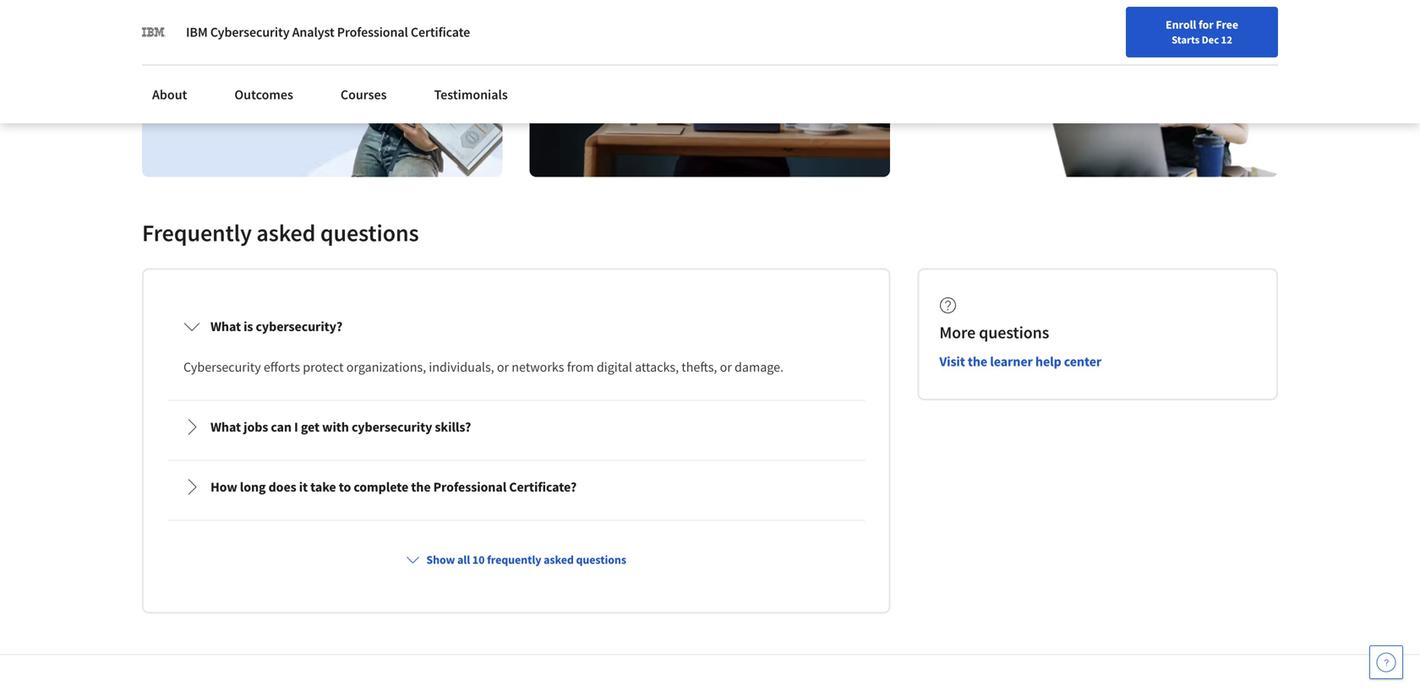 Task type: describe. For each thing, give the bounding box(es) containing it.
frequently
[[142, 218, 252, 248]]

visit
[[940, 353, 966, 370]]

0 vertical spatial asked
[[257, 218, 316, 248]]

learner
[[990, 353, 1033, 370]]

asked inside dropdown button
[[544, 553, 574, 568]]

i
[[294, 419, 298, 436]]

certificate?
[[509, 479, 577, 496]]

courses link
[[331, 76, 397, 113]]

individuals,
[[429, 359, 494, 376]]

testimonials link
[[424, 76, 518, 113]]

frequently
[[487, 553, 542, 568]]

cybersecurity efforts protect organizations, individuals, or networks from digital attacks, thefts, or damage.
[[183, 359, 784, 376]]

about
[[152, 86, 187, 103]]

visit the learner help center
[[940, 353, 1102, 370]]

english
[[1096, 19, 1137, 36]]

from
[[567, 359, 594, 376]]

does
[[269, 479, 297, 496]]

enroll
[[1166, 17, 1197, 32]]

testimonials
[[434, 86, 508, 103]]

more
[[940, 322, 976, 343]]

frequently asked questions
[[142, 218, 419, 248]]

complete
[[354, 479, 409, 496]]

how
[[211, 479, 237, 496]]

ibm cybersecurity analyst professional certificate
[[186, 24, 470, 41]]

efforts
[[264, 359, 300, 376]]

get
[[301, 419, 320, 436]]

cybersecurity
[[352, 419, 432, 436]]

enroll for free starts dec 12
[[1166, 17, 1239, 47]]

what is cybersecurity? button
[[170, 303, 863, 350]]

free
[[1216, 17, 1239, 32]]

with
[[322, 419, 349, 436]]

what jobs can i get with cybersecurity skills?
[[211, 419, 471, 436]]

ibm
[[186, 24, 208, 41]]

center
[[1064, 353, 1102, 370]]

0 horizontal spatial professional
[[337, 24, 408, 41]]

professional inside dropdown button
[[433, 479, 507, 496]]

show
[[427, 553, 455, 568]]

2 or from the left
[[720, 359, 732, 376]]

what for what jobs can i get with cybersecurity skills?
[[211, 419, 241, 436]]

to
[[339, 479, 351, 496]]

is
[[244, 318, 253, 335]]

2 horizontal spatial questions
[[979, 322, 1050, 343]]

show notifications image
[[1192, 21, 1213, 41]]

outcomes
[[235, 86, 293, 103]]



Task type: locate. For each thing, give the bounding box(es) containing it.
how long does it take to complete the professional certificate? button
[[170, 464, 863, 511]]

None search field
[[241, 11, 647, 44]]

0 vertical spatial questions
[[320, 218, 419, 248]]

cybersecurity right ibm
[[210, 24, 290, 41]]

questions
[[320, 218, 419, 248], [979, 322, 1050, 343], [576, 553, 627, 568]]

asked
[[257, 218, 316, 248], [544, 553, 574, 568]]

questions inside dropdown button
[[576, 553, 627, 568]]

0 horizontal spatial asked
[[257, 218, 316, 248]]

2 vertical spatial questions
[[576, 553, 627, 568]]

the right the visit in the bottom of the page
[[968, 353, 988, 370]]

1 horizontal spatial asked
[[544, 553, 574, 568]]

1 horizontal spatial the
[[968, 353, 988, 370]]

take
[[310, 479, 336, 496]]

10
[[473, 553, 485, 568]]

1 vertical spatial the
[[411, 479, 431, 496]]

what left jobs
[[211, 419, 241, 436]]

2 what from the top
[[211, 419, 241, 436]]

certificate
[[411, 24, 470, 41]]

collapsed list
[[164, 297, 869, 697]]

0 horizontal spatial or
[[497, 359, 509, 376]]

digital
[[597, 359, 632, 376]]

0 vertical spatial what
[[211, 318, 241, 335]]

visit the learner help center link
[[940, 353, 1102, 370]]

or
[[497, 359, 509, 376], [720, 359, 732, 376]]

organizations,
[[347, 359, 426, 376]]

0 horizontal spatial the
[[411, 479, 431, 496]]

professional down skills?
[[433, 479, 507, 496]]

the right complete
[[411, 479, 431, 496]]

outcomes link
[[224, 76, 303, 113]]

what
[[211, 318, 241, 335], [211, 419, 241, 436]]

0 horizontal spatial questions
[[320, 218, 419, 248]]

for
[[1199, 17, 1214, 32]]

dec
[[1202, 33, 1219, 47]]

what for what is cybersecurity?
[[211, 318, 241, 335]]

professional
[[337, 24, 408, 41], [433, 479, 507, 496]]

1 horizontal spatial questions
[[576, 553, 627, 568]]

protect
[[303, 359, 344, 376]]

english button
[[1066, 0, 1168, 55]]

can
[[271, 419, 292, 436]]

1 vertical spatial questions
[[979, 322, 1050, 343]]

what left is
[[211, 318, 241, 335]]

show all 10 frequently asked questions
[[427, 553, 627, 568]]

what jobs can i get with cybersecurity skills? button
[[170, 404, 863, 451]]

12
[[1222, 33, 1233, 47]]

1 vertical spatial asked
[[544, 553, 574, 568]]

or right thefts,
[[720, 359, 732, 376]]

help
[[1036, 353, 1062, 370]]

1 vertical spatial cybersecurity
[[183, 359, 261, 376]]

cybersecurity inside collapsed list
[[183, 359, 261, 376]]

1 vertical spatial professional
[[433, 479, 507, 496]]

what inside dropdown button
[[211, 318, 241, 335]]

0 vertical spatial cybersecurity
[[210, 24, 290, 41]]

courses
[[341, 86, 387, 103]]

it
[[299, 479, 308, 496]]

damage.
[[735, 359, 784, 376]]

1 or from the left
[[497, 359, 509, 376]]

long
[[240, 479, 266, 496]]

the
[[968, 353, 988, 370], [411, 479, 431, 496]]

attacks,
[[635, 359, 679, 376]]

analyst
[[292, 24, 335, 41]]

or left networks
[[497, 359, 509, 376]]

show all 10 frequently asked questions button
[[399, 545, 633, 575]]

all
[[457, 553, 470, 568]]

1 horizontal spatial or
[[720, 359, 732, 376]]

thefts,
[[682, 359, 717, 376]]

networks
[[512, 359, 564, 376]]

what inside "dropdown button"
[[211, 419, 241, 436]]

cybersecurity
[[210, 24, 290, 41], [183, 359, 261, 376]]

starts
[[1172, 33, 1200, 47]]

0 vertical spatial the
[[968, 353, 988, 370]]

how long does it take to complete the professional certificate?
[[211, 479, 577, 496]]

more questions
[[940, 322, 1050, 343]]

1 what from the top
[[211, 318, 241, 335]]

1 horizontal spatial professional
[[433, 479, 507, 496]]

skills?
[[435, 419, 471, 436]]

cybersecurity down is
[[183, 359, 261, 376]]

about link
[[142, 76, 197, 113]]

professional right the analyst on the top left of the page
[[337, 24, 408, 41]]

the inside how long does it take to complete the professional certificate? dropdown button
[[411, 479, 431, 496]]

what is cybersecurity?
[[211, 318, 343, 335]]

jobs
[[244, 419, 268, 436]]

0 vertical spatial professional
[[337, 24, 408, 41]]

ibm image
[[142, 20, 166, 44]]

1 vertical spatial what
[[211, 419, 241, 436]]

cybersecurity?
[[256, 318, 343, 335]]

help center image
[[1377, 653, 1397, 673]]



Task type: vqa. For each thing, say whether or not it's contained in the screenshot.
the individuals,
yes



